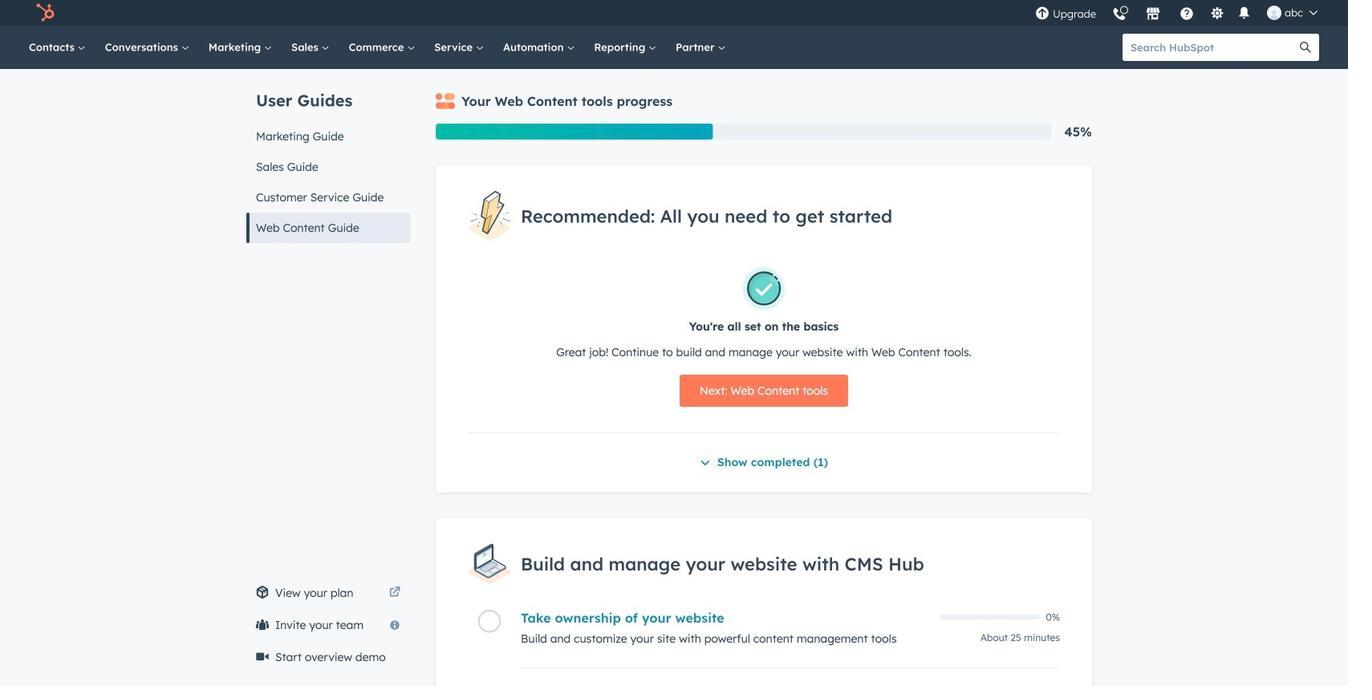 Task type: vqa. For each thing, say whether or not it's contained in the screenshot.
CREATE DASHBOARD button
no



Task type: describe. For each thing, give the bounding box(es) containing it.
Search HubSpot search field
[[1123, 34, 1293, 61]]

gary orlando image
[[1268, 6, 1282, 20]]

link opens in a new window image
[[389, 584, 401, 603]]

link opens in a new window image
[[389, 588, 401, 599]]



Task type: locate. For each thing, give the bounding box(es) containing it.
menu
[[1028, 0, 1330, 26]]

user guides element
[[247, 69, 410, 243]]

progress bar
[[436, 124, 713, 140]]

marketplaces image
[[1147, 7, 1161, 22]]



